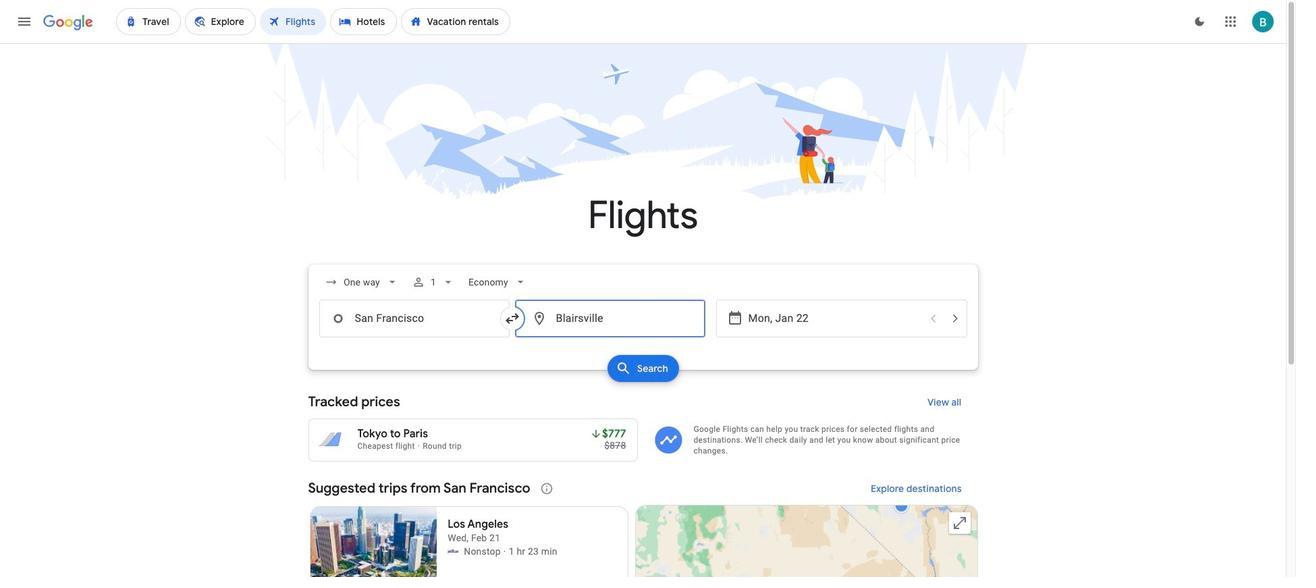 Task type: vqa. For each thing, say whether or not it's contained in the screenshot.
text box
yes



Task type: describe. For each thing, give the bounding box(es) containing it.
none text field inside flight search box
[[319, 300, 510, 338]]

suggested trips from san francisco region
[[308, 473, 978, 578]]

777 US dollars text field
[[603, 428, 627, 441]]

change appearance image
[[1184, 5, 1217, 38]]

swap origin and destination. image
[[504, 311, 520, 327]]

 image inside tracked prices region
[[418, 442, 420, 451]]



Task type: locate. For each thing, give the bounding box(es) containing it.
0 vertical spatial  image
[[418, 442, 420, 451]]

878 US dollars text field
[[605, 440, 627, 451]]

None text field
[[515, 300, 706, 338]]

 image
[[418, 442, 420, 451], [504, 545, 506, 559]]

tracked prices region
[[308, 386, 978, 462]]

Flight search field
[[298, 265, 989, 386]]

None text field
[[319, 300, 510, 338]]

main menu image
[[16, 14, 32, 30]]

None field
[[319, 270, 404, 295], [464, 270, 533, 295], [319, 270, 404, 295], [464, 270, 533, 295]]

jetblue image
[[448, 546, 459, 557]]

1 vertical spatial  image
[[504, 545, 506, 559]]

1 horizontal spatial  image
[[504, 545, 506, 559]]

Departure text field
[[749, 301, 922, 337]]

0 horizontal spatial  image
[[418, 442, 420, 451]]

 image inside suggested trips from san francisco region
[[504, 545, 506, 559]]



